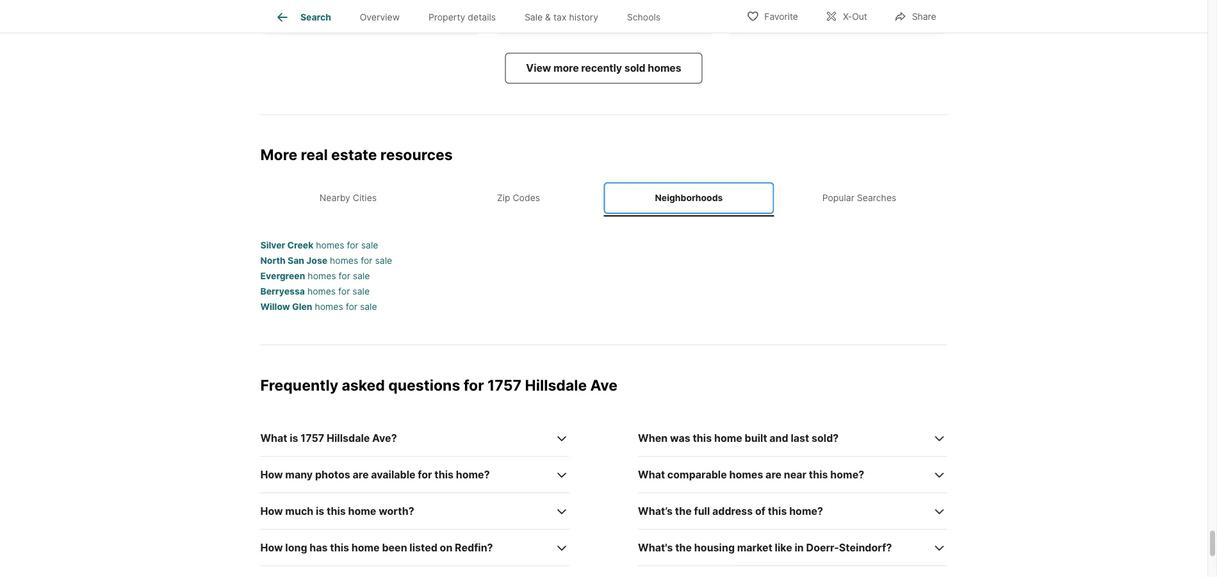 Task type: locate. For each thing, give the bounding box(es) containing it.
the left the full
[[675, 506, 692, 518]]

the inside dropdown button
[[675, 506, 692, 518]]

ca left schools
[[614, 13, 625, 22]]

homes down when was this home built and last sold?
[[730, 469, 764, 481]]

1 beds from the left
[[279, 1, 300, 12]]

3545 julio ave, san jose, ca 95124
[[736, 13, 871, 22]]

on
[[440, 542, 453, 555]]

are right photos
[[353, 469, 369, 481]]

2 san from the left
[[572, 13, 588, 22]]

1 3 from the left
[[271, 1, 277, 12]]

are left near
[[766, 469, 782, 481]]

homes right sold
[[648, 62, 682, 75]]

what's the housing market like in doerr-steindorf? button
[[638, 531, 948, 567]]

3 up 4023
[[271, 1, 277, 12]]

1 how from the top
[[261, 469, 283, 481]]

0 horizontal spatial 1757
[[301, 432, 325, 445]]

is right the much
[[316, 506, 325, 518]]

neighborhoods
[[655, 193, 723, 204]]

1 tab list from the top
[[261, 0, 686, 33]]

homes
[[648, 62, 682, 75], [316, 240, 345, 251], [330, 255, 359, 266], [308, 271, 336, 282], [308, 286, 336, 297], [315, 302, 343, 312], [730, 469, 764, 481]]

how left long
[[261, 542, 283, 555]]

long
[[285, 542, 307, 555]]

silver
[[261, 240, 285, 251]]

1 vertical spatial tab list
[[261, 180, 948, 217]]

what
[[261, 432, 288, 445], [638, 469, 665, 481]]

tab list containing nearby cities
[[261, 180, 948, 217]]

what for what comparable homes are near this home?
[[638, 469, 665, 481]]

1 horizontal spatial are
[[766, 469, 782, 481]]

how left many
[[261, 469, 283, 481]]

2 beds from the left
[[744, 1, 765, 12]]

this right near
[[809, 469, 829, 481]]

2 are from the left
[[766, 469, 782, 481]]

2 vertical spatial how
[[261, 542, 283, 555]]

1 vertical spatial what
[[638, 469, 665, 481]]

san for 1,280 sq ft
[[794, 13, 810, 22]]

available
[[371, 469, 416, 481]]

2 horizontal spatial home?
[[831, 469, 865, 481]]

jose,
[[351, 13, 373, 22], [590, 13, 612, 22], [812, 13, 833, 22]]

home left the built
[[715, 432, 743, 445]]

ave, right &
[[554, 13, 570, 22]]

1,280
[[817, 1, 840, 12]]

ca
[[375, 13, 386, 22], [614, 13, 625, 22], [836, 13, 846, 22]]

95124 up sold
[[627, 13, 649, 22]]

0 horizontal spatial is
[[290, 432, 298, 445]]

1 horizontal spatial is
[[316, 506, 325, 518]]

1 horizontal spatial hillsdale
[[525, 377, 587, 394]]

near
[[784, 469, 807, 481]]

this right was
[[693, 432, 712, 445]]

this
[[693, 432, 712, 445], [435, 469, 454, 481], [809, 469, 829, 481], [327, 506, 346, 518], [768, 506, 787, 518], [330, 542, 349, 555]]

more real estate resources
[[261, 146, 453, 164]]

2 how from the top
[[261, 506, 283, 518]]

home
[[715, 432, 743, 445], [348, 506, 377, 518], [352, 542, 380, 555]]

evergreen
[[261, 271, 305, 282]]

0 horizontal spatial ca
[[375, 13, 386, 22]]

jose, inside button
[[590, 13, 612, 22]]

0 horizontal spatial 3
[[271, 1, 277, 12]]

what for what is 1757 hillsdale ave?
[[261, 432, 288, 445]]

1 jose, from the left
[[351, 13, 373, 22]]

1 vertical spatial 1757
[[301, 432, 325, 445]]

1 horizontal spatial 3 beds
[[736, 1, 765, 12]]

0 horizontal spatial hillsdale
[[327, 432, 370, 445]]

jose
[[307, 255, 328, 266]]

home left worth?
[[348, 506, 377, 518]]

0 horizontal spatial san
[[333, 13, 349, 22]]

home for worth?
[[348, 506, 377, 518]]

1 are from the left
[[353, 469, 369, 481]]

3 95124 from the left
[[849, 13, 871, 22]]

1 vertical spatial the
[[676, 542, 692, 555]]

what down when
[[638, 469, 665, 481]]

estate
[[331, 146, 377, 164]]

ave,
[[554, 13, 570, 22], [776, 13, 792, 22]]

homes inside dropdown button
[[730, 469, 764, 481]]

what inside dropdown button
[[638, 469, 665, 481]]

codes
[[513, 193, 540, 204]]

1 3 beds from the left
[[271, 1, 300, 12]]

2 horizontal spatial ca
[[836, 13, 846, 22]]

1 95124 from the left
[[388, 13, 411, 22]]

homes right the 'jose'
[[330, 255, 359, 266]]

paladin
[[292, 13, 319, 22]]

3 ca from the left
[[836, 13, 846, 22]]

beds
[[279, 1, 300, 12], [744, 1, 765, 12]]

1 vertical spatial hillsdale
[[327, 432, 370, 445]]

0 vertical spatial how
[[261, 469, 283, 481]]

beds up 4023
[[279, 1, 300, 12]]

1 san from the left
[[333, 13, 349, 22]]

1 ave, from the left
[[554, 13, 570, 22]]

3 how from the top
[[261, 542, 283, 555]]

jose, for 1,280 sq ft
[[812, 13, 833, 22]]

san for 2 baths
[[333, 13, 349, 22]]

2 tab list from the top
[[261, 180, 948, 217]]

worth?
[[379, 506, 415, 518]]

san right dr,
[[333, 13, 349, 22]]

the right what's
[[676, 542, 692, 555]]

what up many
[[261, 432, 288, 445]]

full
[[694, 506, 710, 518]]

x-out button
[[815, 3, 879, 29]]

overview
[[360, 12, 400, 23]]

what comparable homes are near this home?
[[638, 469, 865, 481]]

1 vertical spatial how
[[261, 506, 283, 518]]

2 vertical spatial home
[[352, 542, 380, 555]]

the for what's
[[676, 542, 692, 555]]

beds up 3545
[[744, 1, 765, 12]]

sale & tax history
[[525, 12, 599, 23]]

95124 left property
[[388, 13, 411, 22]]

san right 'tax'
[[572, 13, 588, 22]]

photos
[[315, 469, 350, 481]]

3 san from the left
[[794, 13, 810, 22]]

0 vertical spatial the
[[675, 506, 692, 518]]

0 vertical spatial tab list
[[261, 0, 686, 33]]

2 horizontal spatial san
[[794, 13, 810, 22]]

are for photos
[[353, 469, 369, 481]]

1,280 sq ft
[[817, 1, 862, 12]]

0 horizontal spatial are
[[353, 469, 369, 481]]

0 horizontal spatial jose,
[[351, 13, 373, 22]]

ca right dr,
[[375, 13, 386, 22]]

the inside dropdown button
[[676, 542, 692, 555]]

1 vertical spatial is
[[316, 506, 325, 518]]

hillsdale left ave? at the left bottom of the page
[[327, 432, 370, 445]]

0 vertical spatial is
[[290, 432, 298, 445]]

more real estate resources heading
[[261, 146, 948, 180]]

2 horizontal spatial 95124
[[849, 13, 871, 22]]

1 horizontal spatial san
[[572, 13, 588, 22]]

homes up the glen
[[308, 286, 336, 297]]

ca down 1,280 sq ft
[[836, 13, 846, 22]]

questions
[[389, 377, 460, 394]]

1 horizontal spatial 95124
[[627, 13, 649, 22]]

3 up 3545
[[736, 1, 741, 12]]

built
[[745, 432, 768, 445]]

how much is this home worth? button
[[261, 494, 570, 531]]

overview tab
[[346, 2, 414, 33]]

what's the full address of this home? button
[[638, 494, 948, 531]]

1 ca from the left
[[375, 13, 386, 22]]

4023
[[271, 13, 290, 22]]

4023 paladin dr, san jose, ca 95124
[[271, 13, 411, 22]]

2 jose, from the left
[[590, 13, 612, 22]]

2 horizontal spatial jose,
[[812, 13, 833, 22]]

1 horizontal spatial 3
[[736, 1, 741, 12]]

schools tab
[[613, 2, 675, 33]]

is
[[290, 432, 298, 445], [316, 506, 325, 518]]

2 95124 from the left
[[627, 13, 649, 22]]

neighborhoods tab
[[604, 183, 775, 214]]

zip codes
[[497, 193, 540, 204]]

for
[[347, 240, 359, 251], [361, 255, 373, 266], [339, 271, 351, 282], [339, 286, 350, 297], [346, 302, 358, 312], [464, 377, 484, 394], [418, 469, 432, 481]]

what's
[[638, 506, 673, 518]]

of
[[756, 506, 766, 518]]

favorite
[[765, 11, 799, 22]]

0 horizontal spatial 95124
[[388, 13, 411, 22]]

3 beds up 3545
[[736, 1, 765, 12]]

frequently
[[261, 377, 339, 394]]

3545
[[736, 13, 755, 22]]

hillsdale left ave at bottom
[[525, 377, 587, 394]]

listed
[[410, 542, 438, 555]]

1 horizontal spatial ave,
[[776, 13, 792, 22]]

what inside dropdown button
[[261, 432, 288, 445]]

this inside dropdown button
[[768, 506, 787, 518]]

is inside what is 1757 hillsdale ave? dropdown button
[[290, 432, 298, 445]]

ave, right julio
[[776, 13, 792, 22]]

ft
[[856, 1, 862, 12]]

95124 down ft
[[849, 13, 871, 22]]

how long has this home been listed on redfin? button
[[261, 531, 570, 567]]

how much is this home worth?
[[261, 506, 415, 518]]

3 beds up 4023
[[271, 1, 300, 12]]

how
[[261, 469, 283, 481], [261, 506, 283, 518], [261, 542, 283, 555]]

homes down the 'jose'
[[308, 271, 336, 282]]

details
[[468, 12, 496, 23]]

1 horizontal spatial ca
[[614, 13, 625, 22]]

0 vertical spatial what
[[261, 432, 288, 445]]

1 vertical spatial home
[[348, 506, 377, 518]]

zip codes tab
[[434, 183, 604, 214]]

x-out
[[843, 11, 868, 22]]

home left 'been'
[[352, 542, 380, 555]]

1757
[[488, 377, 522, 394], [301, 432, 325, 445]]

0 vertical spatial 1757
[[488, 377, 522, 394]]

what's the full address of this home?
[[638, 506, 824, 518]]

san right julio
[[794, 13, 810, 22]]

favorite button
[[736, 3, 810, 29]]

home? inside dropdown button
[[790, 506, 824, 518]]

0 horizontal spatial what
[[261, 432, 288, 445]]

0 horizontal spatial ave,
[[554, 13, 570, 22]]

this right has
[[330, 542, 349, 555]]

2 3 beds from the left
[[736, 1, 765, 12]]

the
[[675, 506, 692, 518], [676, 542, 692, 555]]

2 ca from the left
[[614, 13, 625, 22]]

1 horizontal spatial jose,
[[590, 13, 612, 22]]

tax
[[554, 12, 567, 23]]

homes right the glen
[[315, 302, 343, 312]]

recently
[[582, 62, 622, 75]]

tab list
[[261, 0, 686, 33], [261, 180, 948, 217]]

1 horizontal spatial home?
[[790, 506, 824, 518]]

what comparable homes are near this home? button
[[638, 457, 948, 494]]

how left the much
[[261, 506, 283, 518]]

95124
[[388, 13, 411, 22], [627, 13, 649, 22], [849, 13, 871, 22]]

0 horizontal spatial 3 beds
[[271, 1, 300, 12]]

this right of
[[768, 506, 787, 518]]

1 horizontal spatial what
[[638, 469, 665, 481]]

1 horizontal spatial beds
[[744, 1, 765, 12]]

has
[[310, 542, 328, 555]]

sale & tax history tab
[[511, 2, 613, 33]]

0 vertical spatial hillsdale
[[525, 377, 587, 394]]

ave
[[591, 377, 618, 394]]

0 horizontal spatial beds
[[279, 1, 300, 12]]

beds for 1,280 sq ft
[[744, 1, 765, 12]]

san inside button
[[572, 13, 588, 22]]

is up many
[[290, 432, 298, 445]]

been
[[382, 542, 407, 555]]

3 jose, from the left
[[812, 13, 833, 22]]

2 3 from the left
[[736, 1, 741, 12]]



Task type: vqa. For each thing, say whether or not it's contained in the screenshot.
left 1757
yes



Task type: describe. For each thing, give the bounding box(es) containing it.
out
[[853, 11, 868, 22]]

glen
[[292, 302, 312, 312]]

what is 1757 hillsdale ave? button
[[261, 421, 570, 457]]

1757 inside dropdown button
[[301, 432, 325, 445]]

jose, for 2 baths
[[351, 13, 373, 22]]

resources
[[381, 146, 453, 164]]

nearby cities
[[320, 193, 377, 204]]

95124 for 1,280 sq ft
[[849, 13, 871, 22]]

how for how many photos are available for this home?
[[261, 469, 283, 481]]

popular searches tab
[[775, 183, 945, 214]]

view more recently sold homes button
[[505, 53, 703, 84]]

homes inside button
[[648, 62, 682, 75]]

how for how long has this home been listed on redfin?
[[261, 542, 283, 555]]

schools
[[627, 12, 661, 23]]

homes up the 'jose'
[[316, 240, 345, 251]]

95124 for 2 baths
[[388, 13, 411, 22]]

view
[[526, 62, 551, 75]]

what's the housing market like in doerr-steindorf?
[[638, 542, 893, 555]]

share button
[[884, 3, 948, 29]]

1 horizontal spatial 1757
[[488, 377, 522, 394]]

was
[[670, 432, 691, 445]]

zip
[[497, 193, 511, 204]]

beds for 2 baths
[[279, 1, 300, 12]]

view more recently sold homes
[[526, 62, 682, 75]]

property details tab
[[414, 2, 511, 33]]

searches
[[858, 193, 897, 204]]

sq
[[843, 1, 853, 12]]

sale
[[525, 12, 543, 23]]

redfin?
[[455, 542, 493, 555]]

tab list containing search
[[261, 0, 686, 33]]

this down what is 1757 hillsdale ave? dropdown button
[[435, 469, 454, 481]]

sold?
[[812, 432, 839, 445]]

ave?
[[372, 432, 397, 445]]

property details
[[429, 12, 496, 23]]

home? for what comparable homes are near this home?
[[831, 469, 865, 481]]

home for been
[[352, 542, 380, 555]]

steindorf?
[[840, 542, 893, 555]]

is inside the how much is this home worth? dropdown button
[[316, 506, 325, 518]]

like
[[775, 542, 793, 555]]

comparable
[[668, 469, 727, 481]]

jolla
[[535, 13, 552, 22]]

2 ave, from the left
[[776, 13, 792, 22]]

how many photos are available for this home?
[[261, 469, 490, 481]]

housing
[[695, 542, 735, 555]]

popular
[[823, 193, 855, 204]]

cities
[[353, 193, 377, 204]]

2
[[310, 1, 316, 12]]

are for homes
[[766, 469, 782, 481]]

much
[[285, 506, 314, 518]]

hillsdale inside what is 1757 hillsdale ave? dropdown button
[[327, 432, 370, 445]]

3 beds for 2 baths
[[271, 1, 300, 12]]

ca for 2 baths
[[375, 13, 386, 22]]

berryessa
[[261, 286, 305, 297]]

dr,
[[321, 13, 331, 22]]

95124 inside button
[[627, 13, 649, 22]]

market
[[738, 542, 773, 555]]

north
[[261, 255, 286, 266]]

2942 la jolla ave, san jose, ca 95124 button
[[493, 0, 715, 33]]

baths
[[318, 1, 342, 12]]

more
[[554, 62, 579, 75]]

how long has this home been listed on redfin?
[[261, 542, 493, 555]]

this down photos
[[327, 506, 346, 518]]

property
[[429, 12, 466, 23]]

sold
[[625, 62, 646, 75]]

search link
[[275, 10, 331, 25]]

x-
[[843, 11, 853, 22]]

popular searches
[[823, 193, 897, 204]]

3 beds for 1,280 sq ft
[[736, 1, 765, 12]]

3 for 2 baths
[[271, 1, 277, 12]]

julio
[[757, 13, 774, 22]]

what is 1757 hillsdale ave?
[[261, 432, 397, 445]]

&
[[546, 12, 551, 23]]

asked
[[342, 377, 385, 394]]

what's
[[638, 542, 673, 555]]

willow
[[261, 302, 290, 312]]

share
[[913, 11, 937, 22]]

search
[[301, 12, 331, 23]]

many
[[285, 469, 313, 481]]

last
[[791, 432, 810, 445]]

san
[[288, 255, 305, 266]]

nearby
[[320, 193, 351, 204]]

real
[[301, 146, 328, 164]]

and
[[770, 432, 789, 445]]

home? for what's the full address of this home?
[[790, 506, 824, 518]]

creek
[[288, 240, 314, 251]]

nearby cities tab
[[263, 183, 434, 214]]

la
[[524, 13, 533, 22]]

address
[[713, 506, 753, 518]]

silver creek homes for sale north san jose homes for sale evergreen homes for sale berryessa homes for sale willow glen homes for sale
[[261, 240, 392, 312]]

2942 la jolla ave, san jose, ca 95124
[[503, 13, 649, 22]]

when
[[638, 432, 668, 445]]

in
[[795, 542, 804, 555]]

ca for 1,280 sq ft
[[836, 13, 846, 22]]

0 horizontal spatial home?
[[456, 469, 490, 481]]

doerr-
[[807, 542, 840, 555]]

ca inside button
[[614, 13, 625, 22]]

0 vertical spatial home
[[715, 432, 743, 445]]

ave, inside button
[[554, 13, 570, 22]]

for inside dropdown button
[[418, 469, 432, 481]]

3 for 1,280 sq ft
[[736, 1, 741, 12]]

2 baths
[[310, 1, 342, 12]]

the for what's
[[675, 506, 692, 518]]

when was this home built and last sold?
[[638, 432, 839, 445]]

how for how much is this home worth?
[[261, 506, 283, 518]]

2942
[[503, 13, 522, 22]]



